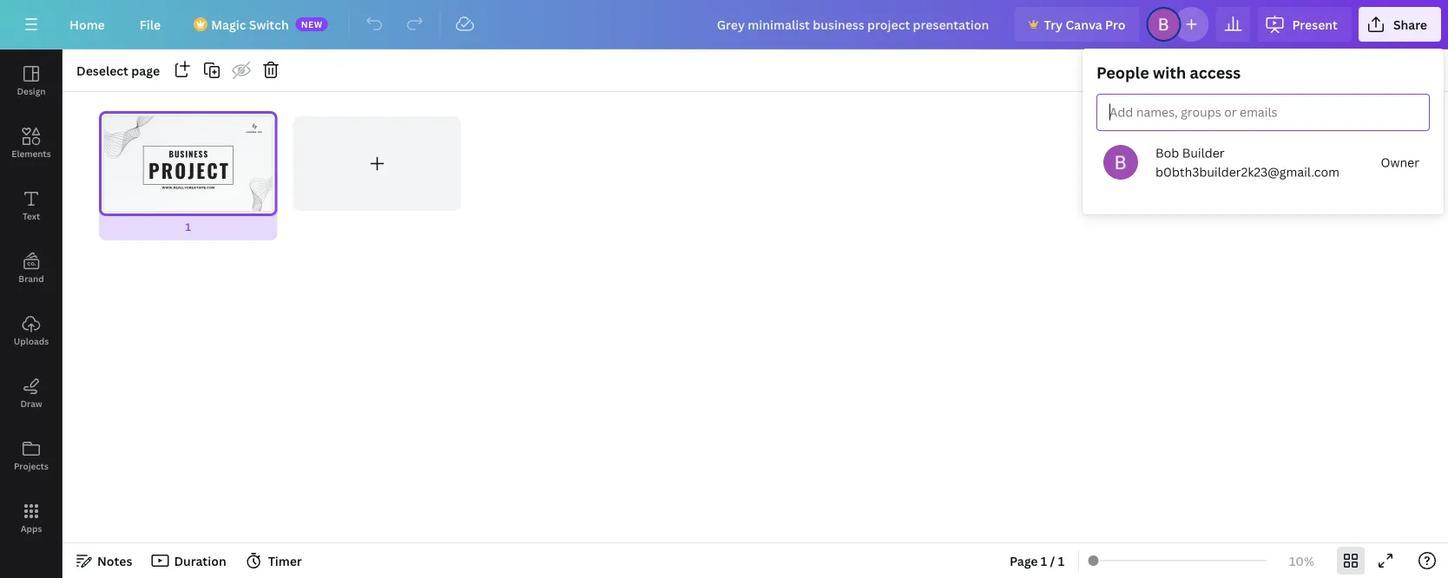 Task type: vqa. For each thing, say whether or not it's contained in the screenshot.
But at the bottom left of the page
no



Task type: describe. For each thing, give the bounding box(es) containing it.
duration
[[174, 553, 226, 569]]

uploads
[[14, 335, 49, 347]]

home link
[[56, 7, 119, 42]]

design
[[17, 85, 46, 97]]

0 horizontal spatial inc.
[[258, 131, 263, 133]]

try canva pro
[[1044, 16, 1126, 33]]

page
[[1010, 553, 1038, 569]]

owner
[[1381, 154, 1420, 171]]

brand
[[18, 273, 44, 284]]

Add names, groups or emails text field
[[1105, 101, 1283, 125]]

home
[[69, 16, 105, 33]]

Design title text field
[[703, 7, 1008, 42]]

1 vertical spatial larana,
[[1006, 175, 1053, 186]]

builder
[[1183, 145, 1225, 161]]

10%
[[1290, 553, 1315, 569]]

uploads button
[[0, 300, 63, 362]]

people with access
[[1097, 62, 1241, 83]]

0 horizontal spatial larana,
[[246, 131, 257, 133]]

notes button
[[69, 547, 139, 575]]

1 horizontal spatial 1
[[1041, 553, 1048, 569]]

magic
[[211, 16, 246, 33]]

main menu bar
[[0, 0, 1449, 50]]

canva
[[1066, 16, 1103, 33]]

page 1 / 1
[[1010, 553, 1065, 569]]

text
[[22, 210, 40, 222]]

project
[[149, 156, 230, 185]]

www.reallygreatsite.com
[[162, 186, 215, 189]]

try canva pro button
[[1015, 7, 1140, 42]]

timer button
[[240, 547, 309, 575]]

file button
[[126, 7, 175, 42]]

projects
[[14, 460, 49, 472]]



Task type: locate. For each thing, give the bounding box(es) containing it.
inc.
[[258, 131, 263, 133], [1056, 175, 1077, 186]]

access
[[1190, 62, 1241, 83]]

present button
[[1258, 7, 1352, 42]]

deselect page
[[76, 62, 160, 79]]

side panel tab list
[[0, 50, 63, 550]]

elements button
[[0, 112, 63, 175]]

share
[[1394, 16, 1428, 33]]

new
[[301, 18, 323, 30]]

0 vertical spatial larana, inc.
[[246, 131, 263, 133]]

deselect page button
[[69, 56, 167, 84]]

timer
[[268, 553, 302, 569]]

try
[[1044, 16, 1063, 33]]

notes
[[97, 553, 132, 569]]

1 left '/'
[[1041, 553, 1048, 569]]

brand button
[[0, 237, 63, 300]]

people with access group
[[1083, 49, 1444, 215]]

1 horizontal spatial inc.
[[1056, 175, 1077, 186]]

deselect
[[76, 62, 128, 79]]

apps
[[21, 523, 42, 535]]

apps button
[[0, 487, 63, 550]]

larana, inc.
[[246, 131, 263, 133], [1006, 175, 1077, 186]]

0 vertical spatial larana,
[[246, 131, 257, 133]]

bob
[[1156, 145, 1180, 161]]

bob builder b0bth3builder2k23@gmail.com
[[1156, 145, 1340, 180]]

text button
[[0, 175, 63, 237]]

1
[[186, 220, 191, 234], [1041, 553, 1048, 569], [1058, 553, 1065, 569]]

with
[[1153, 62, 1187, 83]]

1 right '/'
[[1058, 553, 1065, 569]]

business
[[169, 148, 209, 160]]

design button
[[0, 50, 63, 112]]

elements
[[12, 148, 51, 159]]

present
[[1293, 16, 1338, 33]]

pro
[[1106, 16, 1126, 33]]

magic switch
[[211, 16, 289, 33]]

b0bth3builder2k23@gmail.com
[[1156, 164, 1340, 180]]

share button
[[1359, 7, 1442, 42]]

switch
[[249, 16, 289, 33]]

page
[[131, 62, 160, 79]]

0 vertical spatial inc.
[[258, 131, 263, 133]]

0 horizontal spatial larana, inc.
[[246, 131, 263, 133]]

duration button
[[146, 547, 233, 575]]

projects button
[[0, 425, 63, 487]]

10% button
[[1274, 547, 1331, 575]]

1 vertical spatial inc.
[[1056, 175, 1077, 186]]

1 horizontal spatial larana, inc.
[[1006, 175, 1077, 186]]

draw button
[[0, 362, 63, 425]]

2 horizontal spatial 1
[[1058, 553, 1065, 569]]

1 horizontal spatial larana,
[[1006, 175, 1053, 186]]

people
[[1097, 62, 1150, 83]]

1 vertical spatial larana, inc.
[[1006, 175, 1077, 186]]

file
[[140, 16, 161, 33]]

/
[[1051, 553, 1056, 569]]

0 horizontal spatial 1
[[186, 220, 191, 234]]

draw
[[20, 398, 42, 410]]

larana,
[[246, 131, 257, 133], [1006, 175, 1053, 186]]

1 down the www.reallygreatsite.com
[[186, 220, 191, 234]]



